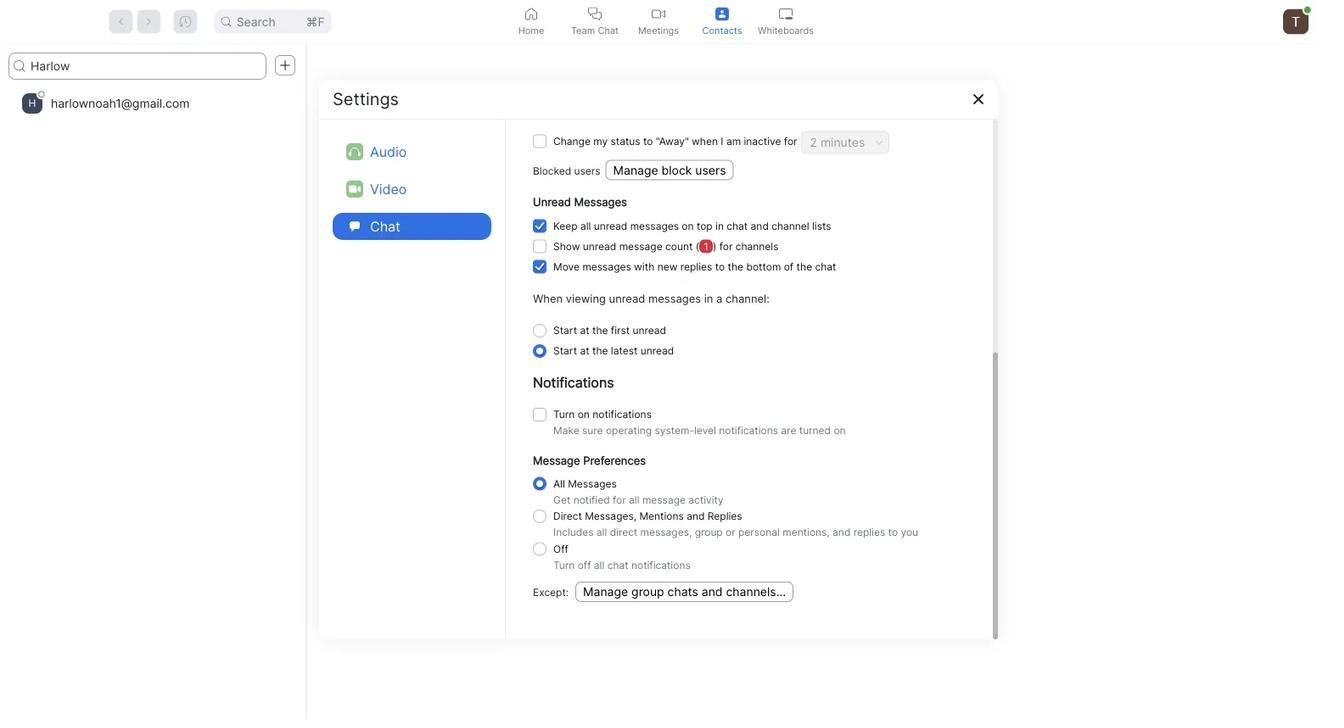 Task type: vqa. For each thing, say whether or not it's contained in the screenshot.
the notifications to the middle
yes



Task type: describe. For each thing, give the bounding box(es) containing it.
replies
[[708, 511, 742, 523]]

a for clicking
[[824, 415, 830, 429]]

direct messages, mentions and replies
[[553, 511, 742, 523]]

move
[[553, 260, 580, 273]]

manage block users button
[[606, 160, 734, 181]]

headphone image
[[346, 143, 363, 160]]

keep
[[553, 220, 578, 232]]

contacts
[[702, 25, 742, 36]]

blocked
[[533, 165, 571, 177]]

0 vertical spatial notifications
[[593, 409, 652, 421]]

option group containing start at the first unread
[[533, 321, 966, 361]]

all messages
[[553, 478, 617, 490]]

includes all direct messages, group or personal mentions, and replies to you
[[553, 527, 918, 539]]

activity
[[689, 494, 724, 506]]

2 horizontal spatial chat
[[815, 260, 836, 273]]

chat inside option group
[[607, 559, 629, 572]]

the left bottom
[[728, 260, 744, 273]]

meetings
[[638, 25, 679, 36]]

inactive
[[744, 135, 781, 147]]

unread right show
[[583, 240, 616, 252]]

)
[[713, 240, 717, 252]]

search
[[237, 14, 276, 29]]

messages for viewing
[[648, 292, 701, 305]]

audio link
[[333, 138, 491, 166]]

whiteboard small image
[[779, 7, 793, 21]]

whiteboards
[[758, 25, 814, 36]]

start at the first unread
[[553, 324, 666, 337]]

except
[[533, 587, 566, 599]]

replies inside option group
[[854, 527, 886, 539]]

chat inside 'settings' tab list
[[370, 218, 401, 235]]

option group containing all messages
[[533, 474, 966, 572]]

chat inside button
[[598, 25, 619, 36]]

show
[[553, 240, 580, 252]]

mentions
[[640, 511, 684, 523]]

operating
[[606, 425, 652, 437]]

start for start at the first unread
[[553, 324, 577, 337]]

video on image
[[349, 183, 361, 195]]

video on image for meetings button on the top of the page
[[652, 7, 665, 21]]

or
[[726, 527, 736, 539]]

personal
[[739, 527, 780, 539]]

all right keep
[[581, 220, 591, 232]]

messages,
[[585, 511, 637, 523]]

unread right first
[[633, 324, 666, 337]]

lists
[[812, 220, 831, 232]]

⌘f
[[306, 14, 325, 29]]

group inside button
[[632, 585, 664, 599]]

view contact info by clicking a contact in the left panel
[[658, 415, 967, 429]]

. turn on notifications element
[[553, 405, 652, 425]]

channel
[[772, 220, 809, 232]]

latest
[[611, 345, 638, 357]]

off
[[553, 543, 569, 555]]

notified
[[573, 494, 610, 506]]

the down start at the first unread
[[592, 345, 608, 357]]

messages for unread messages
[[574, 196, 627, 209]]

messages for all
[[630, 220, 679, 232]]

by
[[761, 415, 775, 429]]

h
[[28, 97, 36, 109]]

chat inside unread messages. keep all unread messages on top in chat and channel lists element
[[727, 220, 748, 232]]

. show link preview element
[[553, 102, 640, 123]]

start for start at the latest unread
[[553, 345, 577, 357]]

messages,
[[641, 527, 692, 539]]

view
[[658, 415, 685, 429]]

make sure operating system-level notifications are turned on
[[553, 425, 846, 437]]

channels
[[736, 240, 779, 252]]

manage block users
[[613, 163, 726, 178]]

. show unread message count for channels element
[[553, 236, 779, 257]]

of
[[784, 260, 794, 273]]

the left first
[[592, 324, 608, 337]]

harlownoah1@gmail.com
[[51, 96, 190, 111]]

channels...
[[726, 585, 786, 599]]

1 vertical spatial messages
[[583, 260, 631, 273]]

get notified for all message activity
[[553, 494, 724, 506]]

(
[[696, 240, 699, 252]]

contacts tab panel
[[0, 44, 1317, 720]]

tab list containing home
[[500, 0, 818, 43]]

count
[[666, 240, 693, 252]]

unread messages. keep all unread messages on top in chat and channel lists element
[[553, 216, 831, 236]]

channel:
[[726, 292, 770, 305]]

clicking
[[778, 415, 820, 429]]

first
[[611, 324, 630, 337]]

all down messages, on the bottom left of page
[[597, 527, 607, 539]]

avatar image
[[1283, 9, 1309, 34]]

and up channels
[[751, 220, 769, 232]]

meetings button
[[627, 0, 691, 43]]

turn on notifications
[[553, 409, 652, 421]]

preferences
[[583, 454, 646, 467]]

in inside contacts "tab panel"
[[880, 415, 889, 429]]

message preferences, off, turn off all chat notifications image
[[533, 543, 547, 556]]

Message Preferences, Off, Turn off all chat notifications button
[[533, 543, 547, 556]]

move messages with new replies to the bottom of the chat
[[553, 260, 836, 273]]

my
[[594, 135, 608, 147]]

manage group chats and channels... button
[[576, 582, 794, 602]]

when viewing unread messages in a channel:, start at the latest unread image
[[533, 344, 547, 358]]

unread up first
[[609, 292, 645, 305]]

get
[[553, 494, 571, 506]]

0 vertical spatial on
[[682, 220, 694, 232]]

and down activity
[[687, 511, 705, 523]]

i
[[721, 135, 724, 147]]

except :
[[533, 587, 569, 599]]

Search text field
[[8, 53, 267, 80]]

notifications
[[533, 375, 614, 391]]

for inside option group
[[613, 494, 626, 506]]

1
[[704, 240, 709, 252]]

message
[[533, 454, 580, 467]]

manage group chats and channels...
[[583, 585, 786, 599]]

turn off all chat notifications
[[553, 559, 691, 572]]

:
[[566, 587, 569, 599]]

off
[[578, 559, 591, 572]]

settings
[[333, 89, 399, 109]]

messages for all messages
[[568, 478, 617, 490]]

top
[[697, 220, 713, 232]]

in inside unread messages. keep all unread messages on top in chat and channel lists element
[[716, 220, 724, 232]]

"away"
[[656, 135, 689, 147]]

direct
[[610, 527, 638, 539]]

chat link
[[333, 213, 491, 240]]

turned
[[799, 425, 831, 437]]

Message Preferences, Direct Messages, Mentions and Replies, Includes all direct messages, group or personal mentions, and replies to you button
[[533, 510, 547, 524]]



Task type: locate. For each thing, give the bounding box(es) containing it.
0 vertical spatial manage
[[613, 163, 658, 178]]

users down when
[[695, 163, 726, 178]]

manage
[[613, 163, 658, 178], [583, 585, 628, 599]]

messages down new
[[648, 292, 701, 305]]

0 horizontal spatial in
[[704, 292, 713, 305]]

video on image inside the video link
[[346, 181, 363, 198]]

to down )
[[715, 260, 725, 273]]

group left 'or'
[[695, 527, 723, 539]]

at
[[580, 324, 590, 337], [580, 345, 590, 357]]

and
[[751, 220, 769, 232], [687, 511, 705, 523], [833, 527, 851, 539], [702, 585, 723, 599]]

replies
[[681, 260, 712, 273], [854, 527, 886, 539]]

message preferences, all messages, get notified for all message activity image
[[533, 478, 547, 491]]

message up mentions
[[642, 494, 686, 506]]

turn inside option group
[[553, 559, 575, 572]]

chat up channels
[[727, 220, 748, 232]]

1 horizontal spatial users
[[695, 163, 726, 178]]

manage down turn off all chat notifications
[[583, 585, 628, 599]]

0 vertical spatial at
[[580, 324, 590, 337]]

home button
[[500, 0, 563, 43]]

1 vertical spatial to
[[715, 260, 725, 273]]

1 vertical spatial chat
[[815, 260, 836, 273]]

in down the . move messages with new replies to the bottom of the chat element
[[704, 292, 713, 305]]

in right contact
[[880, 415, 889, 429]]

new
[[658, 260, 678, 273]]

0 vertical spatial chat
[[727, 220, 748, 232]]

when
[[692, 135, 718, 147]]

1 vertical spatial messages
[[568, 478, 617, 490]]

for up messages, on the bottom left of page
[[613, 494, 626, 506]]

keep all unread messages on top in chat and channel lists
[[553, 220, 831, 232]]

manage for manage group chats and channels...
[[583, 585, 628, 599]]

contacts button
[[691, 0, 754, 43]]

message
[[619, 240, 663, 252], [642, 494, 686, 506]]

chat down direct
[[607, 559, 629, 572]]

home small image
[[525, 7, 538, 21], [525, 7, 538, 21]]

1 vertical spatial group
[[632, 585, 664, 599]]

2 vertical spatial notifications
[[631, 559, 691, 572]]

profile contact image
[[716, 7, 729, 21], [716, 7, 729, 21]]

at down viewing
[[580, 324, 590, 337]]

group left chats
[[632, 585, 664, 599]]

make
[[553, 425, 579, 437]]

change
[[553, 135, 591, 147]]

group inside option group
[[695, 527, 723, 539]]

1 start from the top
[[553, 324, 577, 337]]

panel
[[936, 415, 967, 429]]

at for first
[[580, 324, 590, 337]]

1 vertical spatial notifications
[[719, 425, 778, 437]]

2 horizontal spatial in
[[880, 415, 889, 429]]

1 vertical spatial message
[[642, 494, 686, 506]]

1 horizontal spatial group
[[695, 527, 723, 539]]

on up sure
[[578, 409, 590, 421]]

and inside button
[[702, 585, 723, 599]]

all
[[553, 478, 565, 490]]

notifications left are
[[719, 425, 778, 437]]

unread right latest
[[641, 345, 674, 357]]

tab list
[[500, 0, 818, 43]]

chats
[[668, 585, 698, 599]]

in
[[716, 220, 724, 232], [704, 292, 713, 305], [880, 415, 889, 429]]

all up direct messages, mentions and replies at the bottom of page
[[629, 494, 640, 506]]

0 horizontal spatial on
[[578, 409, 590, 421]]

2 at from the top
[[580, 345, 590, 357]]

2 start from the top
[[553, 345, 577, 357]]

unread messages
[[533, 196, 627, 209]]

info
[[737, 415, 757, 429]]

manage for manage block users
[[613, 163, 658, 178]]

0 horizontal spatial group
[[632, 585, 664, 599]]

magnifier image
[[221, 17, 231, 27], [221, 17, 231, 27], [14, 60, 25, 72], [14, 60, 25, 72]]

and right mentions,
[[833, 527, 851, 539]]

1 horizontal spatial chat
[[727, 220, 748, 232]]

start at the latest unread
[[553, 345, 674, 357]]

1 horizontal spatial to
[[715, 260, 725, 273]]

a for in
[[716, 292, 723, 305]]

home
[[518, 25, 544, 36]]

all
[[581, 220, 591, 232], [629, 494, 640, 506], [597, 527, 607, 539], [594, 559, 605, 572]]

0 horizontal spatial a
[[716, 292, 723, 305]]

video on image for the video link
[[346, 181, 363, 198]]

the right of
[[797, 260, 812, 273]]

chat down video
[[370, 218, 401, 235]]

1 vertical spatial chat
[[370, 218, 401, 235]]

close image
[[972, 93, 985, 106], [972, 93, 985, 106]]

left
[[915, 415, 933, 429]]

with
[[634, 260, 655, 273]]

1 vertical spatial option group
[[533, 474, 966, 572]]

team chat image
[[588, 7, 602, 21], [588, 7, 602, 21]]

2 vertical spatial messages
[[648, 292, 701, 305]]

a left channel:
[[716, 292, 723, 305]]

0 vertical spatial in
[[716, 220, 724, 232]]

0 vertical spatial to
[[643, 135, 653, 147]]

to left you
[[888, 527, 898, 539]]

0 horizontal spatial for
[[613, 494, 626, 506]]

turn for turn on notifications
[[553, 409, 575, 421]]

chat right of
[[815, 260, 836, 273]]

turn up make
[[553, 409, 575, 421]]

bottom
[[746, 260, 781, 273]]

offline image
[[38, 91, 45, 98]]

0 vertical spatial a
[[716, 292, 723, 305]]

start right when viewing unread messages in a channel:, start at the latest unread button
[[553, 345, 577, 357]]

1 vertical spatial manage
[[583, 585, 628, 599]]

headphone image
[[349, 146, 361, 158]]

1 horizontal spatial on
[[682, 220, 694, 232]]

0 vertical spatial option group
[[533, 321, 966, 361]]

to
[[643, 135, 653, 147], [715, 260, 725, 273], [888, 527, 898, 539]]

on
[[682, 220, 694, 232], [578, 409, 590, 421], [834, 425, 846, 437]]

0 horizontal spatial chat
[[370, 218, 401, 235]]

chat
[[727, 220, 748, 232], [815, 260, 836, 273], [607, 559, 629, 572]]

replies down the ( on the top right
[[681, 260, 712, 273]]

status
[[611, 135, 640, 147]]

0 vertical spatial for
[[784, 135, 797, 147]]

message inside option group
[[642, 494, 686, 506]]

2 option group from the top
[[533, 474, 966, 572]]

at for latest
[[580, 345, 590, 357]]

start
[[553, 324, 577, 337], [553, 345, 577, 357]]

show unread message count ( 1 ) for channels
[[553, 240, 779, 252]]

1 horizontal spatial for
[[720, 240, 733, 252]]

1 vertical spatial in
[[704, 292, 713, 305]]

viewing
[[566, 292, 606, 305]]

. move messages with new replies to the bottom of the chat element
[[553, 257, 836, 277]]

0 vertical spatial chat
[[598, 25, 619, 36]]

0 horizontal spatial chat
[[607, 559, 629, 572]]

am
[[726, 135, 741, 147]]

1 vertical spatial at
[[580, 345, 590, 357]]

on right turned
[[834, 425, 846, 437]]

change my status to "away" when i am inactive for
[[553, 135, 797, 147]]

plus small image
[[279, 59, 291, 71], [279, 59, 291, 71]]

when viewing unread messages in a channel:, start at the first unread image
[[533, 324, 547, 338]]

0 vertical spatial messages
[[574, 196, 627, 209]]

unread
[[533, 196, 571, 209]]

2 vertical spatial for
[[613, 494, 626, 506]]

1 vertical spatial on
[[578, 409, 590, 421]]

in right "top"
[[716, 220, 724, 232]]

1 option group from the top
[[533, 321, 966, 361]]

you
[[901, 527, 918, 539]]

users inside button
[[695, 163, 726, 178]]

and right chats
[[702, 585, 723, 599]]

1 horizontal spatial chat
[[598, 25, 619, 36]]

0 vertical spatial turn
[[553, 409, 575, 421]]

sure
[[582, 425, 603, 437]]

notifications up operating
[[593, 409, 652, 421]]

on left "top"
[[682, 220, 694, 232]]

notifications down 'messages,'
[[631, 559, 691, 572]]

audio
[[370, 143, 407, 160]]

team chat
[[571, 25, 619, 36]]

mentions,
[[783, 527, 830, 539]]

2 horizontal spatial on
[[834, 425, 846, 437]]

1 horizontal spatial in
[[716, 220, 724, 232]]

2 turn from the top
[[553, 559, 575, 572]]

message preferences
[[533, 454, 646, 467]]

2 vertical spatial on
[[834, 425, 846, 437]]

0 horizontal spatial to
[[643, 135, 653, 147]]

1 horizontal spatial replies
[[854, 527, 886, 539]]

1 vertical spatial for
[[720, 240, 733, 252]]

team
[[571, 25, 595, 36]]

None button
[[533, 135, 547, 148], [533, 219, 547, 233], [533, 240, 547, 253], [533, 260, 547, 274], [533, 408, 547, 422], [533, 135, 547, 148], [533, 219, 547, 233], [533, 240, 547, 253], [533, 260, 547, 274], [533, 408, 547, 422]]

video link
[[333, 176, 491, 203]]

all right off
[[594, 559, 605, 572]]

video on image
[[652, 7, 665, 21], [652, 7, 665, 21], [346, 181, 363, 198]]

start right when viewing unread messages in a channel:, start at the first unread button
[[553, 324, 577, 337]]

for right )
[[720, 240, 733, 252]]

includes
[[553, 527, 594, 539]]

group
[[695, 527, 723, 539], [632, 585, 664, 599]]

block
[[662, 163, 692, 178]]

2 horizontal spatial for
[[784, 135, 797, 147]]

for right inactive
[[784, 135, 797, 147]]

2 vertical spatial to
[[888, 527, 898, 539]]

chat image
[[346, 218, 363, 235], [350, 222, 360, 232]]

manage down status
[[613, 163, 658, 178]]

2 vertical spatial chat
[[607, 559, 629, 572]]

a right clicking
[[824, 415, 830, 429]]

messages up keep
[[574, 196, 627, 209]]

0 vertical spatial replies
[[681, 260, 712, 273]]

0 horizontal spatial replies
[[681, 260, 712, 273]]

2 horizontal spatial to
[[888, 527, 898, 539]]

turn
[[553, 409, 575, 421], [553, 559, 575, 572]]

1 vertical spatial start
[[553, 345, 577, 357]]

. change my status to "away" when i am inactive for element
[[553, 131, 797, 152]]

1 vertical spatial replies
[[854, 527, 886, 539]]

users up unread messages
[[574, 165, 601, 177]]

message up "with"
[[619, 240, 663, 252]]

when
[[533, 292, 563, 305]]

notifications inside option group
[[631, 559, 691, 572]]

2 vertical spatial in
[[880, 415, 889, 429]]

team chat button
[[563, 0, 627, 43]]

a
[[716, 292, 723, 305], [824, 415, 830, 429]]

whiteboards button
[[754, 0, 818, 43]]

replies left you
[[854, 527, 886, 539]]

option group
[[533, 321, 966, 361], [533, 474, 966, 572]]

online image
[[1304, 7, 1311, 13], [1304, 7, 1311, 13]]

0 horizontal spatial users
[[574, 165, 601, 177]]

contact
[[689, 415, 733, 429]]

video
[[370, 181, 407, 197]]

When viewing unread messages in a channel:, Start at the first unread button
[[533, 324, 547, 338]]

0 vertical spatial message
[[619, 240, 663, 252]]

1 turn from the top
[[553, 409, 575, 421]]

1 at from the top
[[580, 324, 590, 337]]

chat
[[598, 25, 619, 36], [370, 218, 401, 235]]

chat right team
[[598, 25, 619, 36]]

When viewing unread messages in a channel:, Start at the latest unread button
[[533, 344, 547, 358]]

whiteboard small image
[[779, 7, 793, 21]]

0 vertical spatial start
[[553, 324, 577, 337]]

messages up show unread message count ( 1 ) for channels at the top of the page
[[630, 220, 679, 232]]

a inside "tab panel"
[[824, 415, 830, 429]]

messages left "with"
[[583, 260, 631, 273]]

to right status
[[643, 135, 653, 147]]

0 vertical spatial group
[[695, 527, 723, 539]]

to inside option group
[[888, 527, 898, 539]]

unread down unread messages
[[594, 220, 628, 232]]

settings tab list
[[333, 133, 491, 245]]

turn for turn off all chat notifications
[[553, 559, 575, 572]]

1 horizontal spatial a
[[824, 415, 830, 429]]

turn down 'off'
[[553, 559, 575, 572]]

0 vertical spatial messages
[[630, 220, 679, 232]]

unread
[[594, 220, 628, 232], [583, 240, 616, 252], [609, 292, 645, 305], [633, 324, 666, 337], [641, 345, 674, 357]]

messages up notified
[[568, 478, 617, 490]]

when viewing unread messages in a channel:
[[533, 292, 770, 305]]

1 vertical spatial a
[[824, 415, 830, 429]]

at down start at the first unread
[[580, 345, 590, 357]]

direct
[[553, 511, 582, 523]]

contact
[[834, 415, 876, 429]]

Message Preferences, All Messages, Get notified for all message activity button
[[533, 478, 547, 491]]

message preferences, direct messages, mentions and replies, includes all direct messages, group or personal mentions, and replies to you image
[[533, 510, 547, 524]]

the left left
[[893, 415, 911, 429]]

the inside contacts "tab panel"
[[893, 415, 911, 429]]

1 vertical spatial turn
[[553, 559, 575, 572]]

blocked users
[[533, 165, 601, 177]]

messages
[[630, 220, 679, 232], [583, 260, 631, 273], [648, 292, 701, 305]]

offline image
[[38, 91, 45, 98]]



